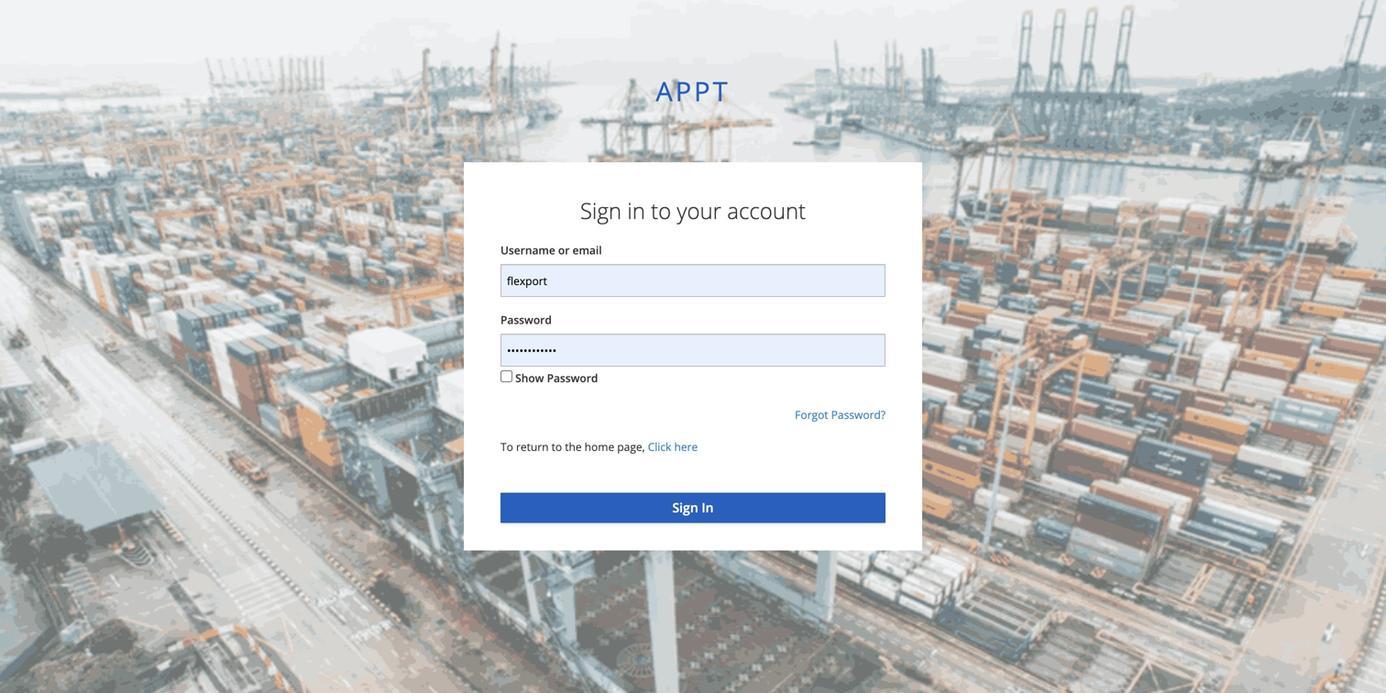 Task type: locate. For each thing, give the bounding box(es) containing it.
page,
[[617, 439, 645, 455]]

Password password field
[[501, 334, 886, 367]]

show password
[[515, 371, 598, 386]]

Username or email text field
[[501, 264, 886, 297]]

appt
[[656, 73, 731, 109]]

click here link
[[648, 439, 698, 455]]

to
[[651, 196, 671, 225], [552, 439, 562, 455]]

to right in at the left of page
[[651, 196, 671, 225]]

None submit
[[501, 493, 886, 523]]

forgot
[[795, 407, 829, 422]]

show
[[515, 371, 544, 386]]

1 vertical spatial password
[[547, 371, 598, 386]]

email
[[573, 243, 602, 258]]

here
[[674, 439, 698, 455]]

the
[[565, 439, 582, 455]]

1 vertical spatial to
[[552, 439, 562, 455]]

click
[[648, 439, 672, 455]]

your
[[677, 196, 722, 225]]

0 horizontal spatial to
[[552, 439, 562, 455]]

password
[[501, 312, 552, 328], [547, 371, 598, 386]]

to for the
[[552, 439, 562, 455]]

Show Password checkbox
[[501, 371, 513, 383]]

or
[[558, 243, 570, 258]]

home
[[585, 439, 615, 455]]

password up show in the left bottom of the page
[[501, 312, 552, 328]]

0 vertical spatial password
[[501, 312, 552, 328]]

to left the the
[[552, 439, 562, 455]]

0 vertical spatial to
[[651, 196, 671, 225]]

password right show in the left bottom of the page
[[547, 371, 598, 386]]

1 horizontal spatial to
[[651, 196, 671, 225]]

sign in to your account
[[580, 196, 806, 225]]



Task type: describe. For each thing, give the bounding box(es) containing it.
account
[[727, 196, 806, 225]]

sign
[[580, 196, 622, 225]]

to
[[501, 439, 513, 455]]

username or email
[[501, 243, 602, 258]]

to return to the home page, click here
[[501, 439, 698, 455]]

in
[[628, 196, 645, 225]]

username
[[501, 243, 556, 258]]

password?
[[831, 407, 886, 422]]

to for your
[[651, 196, 671, 225]]

forgot password?
[[795, 407, 886, 422]]

return
[[516, 439, 549, 455]]

forgot password? link
[[795, 407, 886, 422]]



